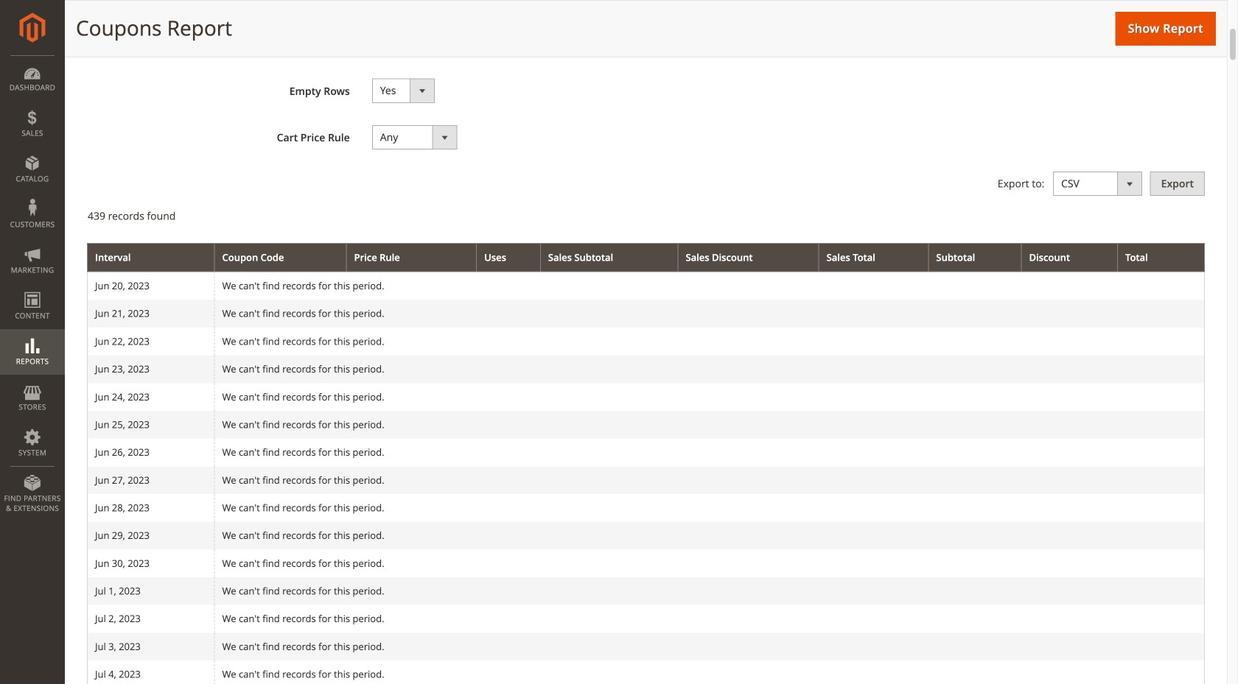 Task type: locate. For each thing, give the bounding box(es) containing it.
menu bar
[[0, 55, 65, 521]]



Task type: vqa. For each thing, say whether or not it's contained in the screenshot.
menu bar
yes



Task type: describe. For each thing, give the bounding box(es) containing it.
magento admin panel image
[[20, 13, 45, 43]]



